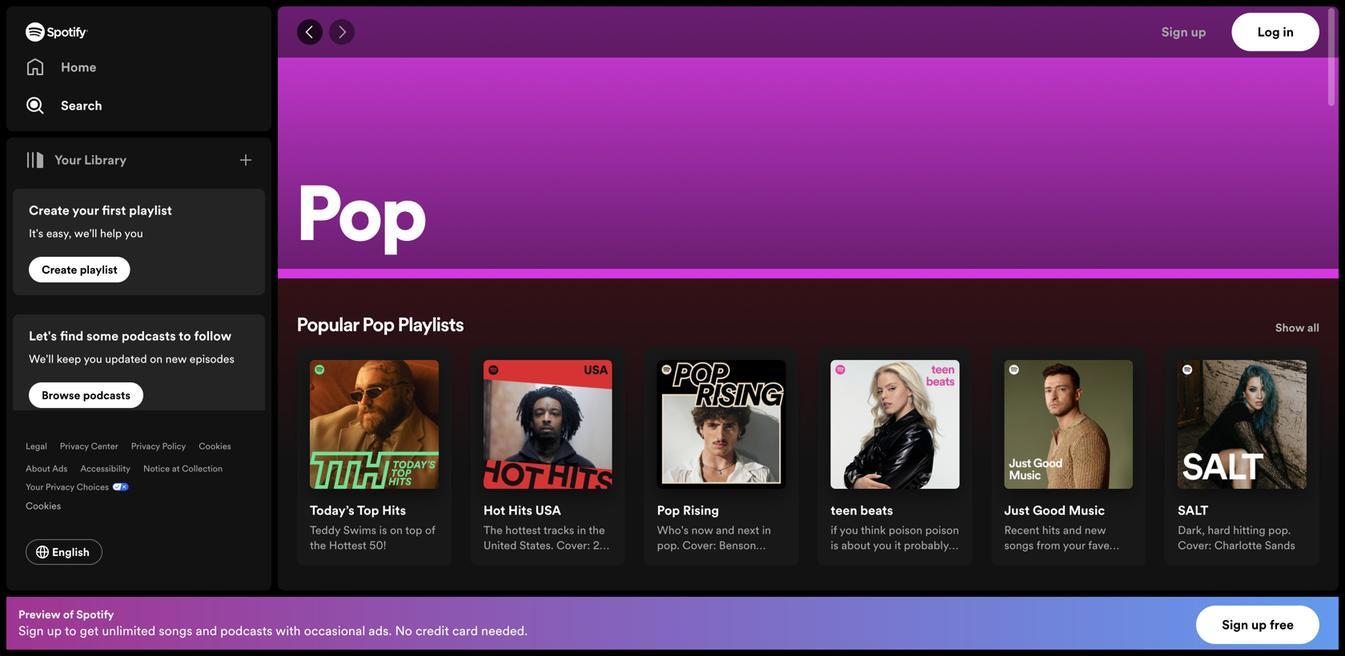 Task type: vqa. For each thing, say whether or not it's contained in the screenshot.
'the' within the Today's Top Hits Teddy Swims is on top of the Hottest 50!
yes



Task type: locate. For each thing, give the bounding box(es) containing it.
playlist inside button
[[80, 262, 117, 277]]

is
[[379, 523, 387, 538], [831, 538, 839, 553], [952, 538, 960, 553]]

in right next
[[762, 523, 771, 538]]

is left the about
[[831, 538, 839, 553]]

is right probably
[[952, 538, 960, 553]]

pop element
[[278, 6, 1339, 657]]

1 horizontal spatial playlist
[[129, 202, 172, 219]]

0 horizontal spatial cookies link
[[26, 497, 74, 514]]

podcasts down updated
[[83, 388, 130, 403]]

accessibility link
[[80, 463, 130, 475]]

teen beats link
[[831, 502, 893, 523]]

1 vertical spatial create
[[42, 262, 77, 277]]

cover: down rising
[[683, 538, 716, 553]]

privacy policy link
[[131, 440, 186, 452]]

new
[[165, 352, 187, 367]]

0 horizontal spatial on
[[150, 352, 163, 367]]

let's find some podcasts to follow we'll keep you updated on new episodes
[[29, 328, 235, 367]]

privacy for privacy center
[[60, 440, 89, 452]]

privacy up ads
[[60, 440, 89, 452]]

2 vertical spatial pop
[[657, 502, 680, 520]]

0 horizontal spatial pop.
[[657, 538, 680, 553]]

1 vertical spatial playlist
[[80, 262, 117, 277]]

notice at collection link
[[143, 463, 223, 475]]

up for sign up free
[[1252, 617, 1267, 634]]

go back image
[[304, 26, 316, 38]]

to inside 'let's find some podcasts to follow we'll keep you updated on new episodes'
[[179, 328, 191, 345]]

show all
[[1276, 320, 1320, 336]]

some
[[86, 328, 119, 345]]

you right if at right
[[840, 523, 858, 538]]

of inside today's top hits teddy swims is on top of the hottest 50!
[[425, 523, 435, 538]]

create for playlist
[[42, 262, 77, 277]]

1 horizontal spatial and
[[716, 523, 735, 538]]

1 cover: from the left
[[557, 538, 590, 553]]

and right songs
[[196, 623, 217, 640]]

hits inside hot hits usa the hottest tracks in the united states. cover: 21 savage
[[508, 502, 532, 520]]

1 hits from the left
[[382, 502, 406, 520]]

0 horizontal spatial poison
[[889, 523, 923, 538]]

collection
[[182, 463, 223, 475]]

ads.
[[369, 623, 392, 640]]

1 horizontal spatial your
[[54, 151, 81, 169]]

in inside pop rising who's now and next in pop. cover: benson boone
[[762, 523, 771, 538]]

popular
[[297, 317, 359, 336]]

and inside preview of spotify sign up to get unlimited songs and podcasts with occasional ads. no credit card needed.
[[196, 623, 217, 640]]

1 poison from the left
[[889, 523, 923, 538]]

home link
[[26, 51, 252, 83]]

in inside hot hits usa the hottest tracks in the united states. cover: 21 savage
[[577, 523, 586, 538]]

cookies up collection
[[199, 440, 231, 452]]

poison right think
[[889, 523, 923, 538]]

0 vertical spatial on
[[150, 352, 163, 367]]

1 vertical spatial of
[[63, 607, 74, 623]]

keep
[[57, 352, 81, 367]]

cookies link down your privacy choices
[[26, 497, 74, 514]]

up inside button
[[1191, 23, 1207, 41]]

0 horizontal spatial sign
[[18, 623, 44, 640]]

with
[[276, 623, 301, 640]]

0 horizontal spatial to
[[65, 623, 77, 640]]

1 vertical spatial cookies link
[[26, 497, 74, 514]]

your
[[54, 151, 81, 169], [26, 481, 43, 493]]

0 vertical spatial of
[[425, 523, 435, 538]]

create up 'easy,' on the top left of the page
[[29, 202, 69, 219]]

0 vertical spatial create
[[29, 202, 69, 219]]

unlimited
[[102, 623, 156, 640]]

in
[[1283, 23, 1294, 41], [577, 523, 586, 538], [762, 523, 771, 538]]

hottest
[[506, 523, 541, 538]]

0 horizontal spatial cookies
[[26, 500, 61, 513]]

sign for sign up
[[1162, 23, 1188, 41]]

english
[[52, 545, 90, 560]]

good
[[1033, 502, 1066, 520]]

about ads
[[26, 463, 68, 475]]

your
[[72, 202, 99, 219]]

california consumer privacy act (ccpa) opt-out icon image
[[109, 481, 129, 497]]

1 horizontal spatial of
[[425, 523, 435, 538]]

1 horizontal spatial the
[[589, 523, 605, 538]]

2 horizontal spatial sign
[[1222, 617, 1249, 634]]

pop
[[297, 183, 427, 259], [363, 317, 395, 336], [657, 502, 680, 520]]

cookies link
[[199, 440, 231, 452], [26, 497, 74, 514]]

1 horizontal spatial cover:
[[683, 538, 716, 553]]

0 vertical spatial your
[[54, 151, 81, 169]]

0 horizontal spatial cover:
[[557, 538, 590, 553]]

1 vertical spatial to
[[65, 623, 77, 640]]

up for sign up
[[1191, 23, 1207, 41]]

pop. right hitting
[[1269, 523, 1291, 538]]

sign inside "button"
[[1222, 617, 1249, 634]]

podcasts left with
[[220, 623, 273, 640]]

poison right it
[[926, 523, 959, 538]]

your for your library
[[54, 151, 81, 169]]

2 cover: from the left
[[683, 538, 716, 553]]

preview of spotify sign up to get unlimited songs and podcasts with occasional ads. no credit card needed.
[[18, 607, 528, 640]]

teddy
[[310, 523, 341, 538]]

popular pop playlists
[[297, 317, 464, 336]]

cookies for cookies link to the bottom
[[26, 500, 61, 513]]

privacy center
[[60, 440, 118, 452]]

to left get
[[65, 623, 77, 640]]

podcasts up updated
[[122, 328, 176, 345]]

0 horizontal spatial of
[[63, 607, 74, 623]]

of
[[425, 523, 435, 538], [63, 607, 74, 623]]

1 vertical spatial cookies
[[26, 500, 61, 513]]

1 vertical spatial on
[[390, 523, 403, 538]]

1 horizontal spatial cookies link
[[199, 440, 231, 452]]

2 horizontal spatial in
[[1283, 23, 1294, 41]]

the right tracks
[[589, 523, 605, 538]]

playlist
[[129, 202, 172, 219], [80, 262, 117, 277]]

hits inside today's top hits teddy swims is on top of the hottest 50!
[[382, 502, 406, 520]]

your inside button
[[54, 151, 81, 169]]

sign inside button
[[1162, 23, 1188, 41]]

go forward image
[[336, 26, 348, 38]]

cookies down your privacy choices
[[26, 500, 61, 513]]

on left top
[[390, 523, 403, 538]]

podcasts inside 'let's find some podcasts to follow we'll keep you updated on new episodes'
[[122, 328, 176, 345]]

1 horizontal spatial hits
[[508, 502, 532, 520]]

pop inside pop rising who's now and next in pop. cover: benson boone
[[657, 502, 680, 520]]

and right now
[[716, 523, 735, 538]]

1 horizontal spatial sign
[[1162, 23, 1188, 41]]

sign for sign up free
[[1222, 617, 1249, 634]]

search
[[61, 97, 102, 115]]

0 vertical spatial to
[[179, 328, 191, 345]]

0 horizontal spatial up
[[47, 623, 62, 640]]

updated
[[105, 352, 147, 367]]

in for who's
[[762, 523, 771, 538]]

you inside 'let's find some podcasts to follow we'll keep you updated on new episodes'
[[84, 352, 102, 367]]

search link
[[26, 90, 252, 122]]

50!
[[369, 538, 386, 553]]

0 horizontal spatial playlist
[[80, 262, 117, 277]]

is inside today's top hits teddy swims is on top of the hottest 50!
[[379, 523, 387, 538]]

cover: inside the "salt dark, hard hitting pop. cover: charlotte sands"
[[1178, 538, 1212, 553]]

on left new on the left of page
[[150, 352, 163, 367]]

0 vertical spatial playlist
[[129, 202, 172, 219]]

cover: down "salt" link
[[1178, 538, 1212, 553]]

pop.
[[1269, 523, 1291, 538], [657, 538, 680, 553]]

2 horizontal spatial up
[[1252, 617, 1267, 634]]

3 cover: from the left
[[1178, 538, 1212, 553]]

you right keep
[[84, 352, 102, 367]]

playlist right first
[[129, 202, 172, 219]]

on inside 'let's find some podcasts to follow we'll keep you updated on new episodes'
[[150, 352, 163, 367]]

up left get
[[47, 623, 62, 640]]

salt link
[[1178, 502, 1209, 523]]

all
[[1308, 320, 1320, 336]]

today's top hits teddy swims is on top of the hottest 50!
[[310, 502, 435, 553]]

create your first playlist it's easy, we'll help you
[[29, 202, 172, 241]]

0 vertical spatial cookies
[[199, 440, 231, 452]]

the left the 'hottest'
[[310, 538, 326, 553]]

playlist down 'help'
[[80, 262, 117, 277]]

in left 21
[[577, 523, 586, 538]]

1 vertical spatial pop
[[363, 317, 395, 336]]

1 horizontal spatial pop.
[[1269, 523, 1291, 538]]

cookies for cookies link to the top
[[199, 440, 231, 452]]

0 vertical spatial podcasts
[[122, 328, 176, 345]]

probably
[[904, 538, 949, 553]]

1 horizontal spatial to
[[179, 328, 191, 345]]

2 horizontal spatial cover:
[[1178, 538, 1212, 553]]

0 horizontal spatial the
[[310, 538, 326, 553]]

1 horizontal spatial poison
[[926, 523, 959, 538]]

cookies link up collection
[[199, 440, 231, 452]]

1 horizontal spatial in
[[762, 523, 771, 538]]

songs
[[159, 623, 192, 640]]

poison
[[889, 523, 923, 538], [926, 523, 959, 538]]

up left log
[[1191, 23, 1207, 41]]

main element
[[6, 6, 271, 591]]

0 horizontal spatial in
[[577, 523, 586, 538]]

you left it
[[873, 538, 892, 553]]

you right 'help'
[[124, 226, 143, 241]]

1 vertical spatial your
[[26, 481, 43, 493]]

to up new on the left of page
[[179, 328, 191, 345]]

up left free
[[1252, 617, 1267, 634]]

0 vertical spatial pop
[[297, 183, 427, 259]]

of left get
[[63, 607, 74, 623]]

2 vertical spatial podcasts
[[220, 623, 273, 640]]

1 vertical spatial and
[[196, 623, 217, 640]]

card
[[452, 623, 478, 640]]

accessibility
[[80, 463, 130, 475]]

of right top
[[425, 523, 435, 538]]

21
[[593, 538, 604, 553]]

2 hits from the left
[[508, 502, 532, 520]]

1 horizontal spatial up
[[1191, 23, 1207, 41]]

popular pop playlists link
[[297, 317, 464, 336]]

create inside create your first playlist it's easy, we'll help you
[[29, 202, 69, 219]]

privacy
[[60, 440, 89, 452], [131, 440, 160, 452], [46, 481, 74, 493]]

create down 'easy,' on the top left of the page
[[42, 262, 77, 277]]

your privacy choices button
[[26, 481, 109, 493]]

0 horizontal spatial your
[[26, 481, 43, 493]]

salt dark, hard hitting pop. cover: charlotte sands
[[1178, 502, 1296, 553]]

hot hits usa the hottest tracks in the united states. cover: 21 savage
[[484, 502, 605, 568]]

pop. inside the "salt dark, hard hitting pop. cover: charlotte sands"
[[1269, 523, 1291, 538]]

the inside today's top hits teddy swims is on top of the hottest 50!
[[310, 538, 326, 553]]

you
[[124, 226, 143, 241], [84, 352, 102, 367], [840, 523, 858, 538], [873, 538, 892, 553]]

legal
[[26, 440, 47, 452]]

0 vertical spatial and
[[716, 523, 735, 538]]

up
[[1191, 23, 1207, 41], [1252, 617, 1267, 634], [47, 623, 62, 640]]

create inside button
[[42, 262, 77, 277]]

easy,
[[46, 226, 72, 241]]

library
[[84, 151, 127, 169]]

in right log
[[1283, 23, 1294, 41]]

pop. left now
[[657, 538, 680, 553]]

first
[[102, 202, 126, 219]]

to
[[179, 328, 191, 345], [65, 623, 77, 640]]

0 horizontal spatial hits
[[382, 502, 406, 520]]

0 horizontal spatial is
[[379, 523, 387, 538]]

cover: left 21
[[557, 538, 590, 553]]

your down about
[[26, 481, 43, 493]]

is right swims
[[379, 523, 387, 538]]

0 horizontal spatial and
[[196, 623, 217, 640]]

help
[[100, 226, 122, 241]]

1 horizontal spatial cookies
[[199, 440, 231, 452]]

privacy up notice
[[131, 440, 160, 452]]

1 horizontal spatial on
[[390, 523, 403, 538]]

up inside "button"
[[1252, 617, 1267, 634]]

hits up hottest
[[508, 502, 532, 520]]

today's
[[310, 502, 355, 520]]

boone
[[657, 553, 690, 568]]

hits right 'top'
[[382, 502, 406, 520]]

your left library at left top
[[54, 151, 81, 169]]

the inside hot hits usa the hottest tracks in the united states. cover: 21 savage
[[589, 523, 605, 538]]

2 horizontal spatial is
[[952, 538, 960, 553]]

rising
[[683, 502, 719, 520]]



Task type: describe. For each thing, give the bounding box(es) containing it.
think
[[861, 523, 886, 538]]

at
[[172, 463, 180, 475]]

center
[[91, 440, 118, 452]]

browse
[[42, 388, 80, 403]]

hitting
[[1233, 523, 1266, 538]]

teen beats if you think poison poison is about you it probably is 🐍
[[831, 502, 960, 568]]

show all link
[[1276, 319, 1320, 341]]

playlists
[[398, 317, 464, 336]]

in inside button
[[1283, 23, 1294, 41]]

now
[[692, 523, 713, 538]]

your library
[[54, 151, 127, 169]]

cover: inside hot hits usa the hottest tracks in the united states. cover: 21 savage
[[557, 538, 590, 553]]

your privacy choices
[[26, 481, 109, 493]]

we'll
[[29, 352, 54, 367]]

on inside today's top hits teddy swims is on top of the hottest 50!
[[390, 523, 403, 538]]

salt
[[1178, 502, 1209, 520]]

up inside preview of spotify sign up to get unlimited songs and podcasts with occasional ads. no credit card needed.
[[47, 623, 62, 640]]

today's top hits link
[[310, 502, 406, 523]]

hottest
[[329, 538, 367, 553]]

dark,
[[1178, 523, 1205, 538]]

podcasts inside preview of spotify sign up to get unlimited songs and podcasts with occasional ads. no credit card needed.
[[220, 623, 273, 640]]

we'll
[[74, 226, 97, 241]]

hard
[[1208, 523, 1231, 538]]

who's
[[657, 523, 689, 538]]

notice at collection
[[143, 463, 223, 475]]

sands
[[1265, 538, 1296, 553]]

hot
[[484, 502, 505, 520]]

occasional
[[304, 623, 365, 640]]

episodes
[[190, 352, 235, 367]]

benson
[[719, 538, 756, 553]]

of inside preview of spotify sign up to get unlimited songs and podcasts with occasional ads. no credit card needed.
[[63, 607, 74, 623]]

and inside pop rising who's now and next in pop. cover: benson boone
[[716, 523, 735, 538]]

needed.
[[481, 623, 528, 640]]

pop for pop
[[297, 183, 427, 259]]

1 horizontal spatial is
[[831, 538, 839, 553]]

preview
[[18, 607, 60, 623]]

your library button
[[19, 144, 133, 176]]

log in button
[[1232, 13, 1320, 51]]

🐍
[[831, 553, 842, 568]]

sign inside preview of spotify sign up to get unlimited songs and podcasts with occasional ads. no credit card needed.
[[18, 623, 44, 640]]

the
[[484, 523, 503, 538]]

next
[[738, 523, 759, 538]]

show
[[1276, 320, 1305, 336]]

ads
[[52, 463, 68, 475]]

get
[[80, 623, 99, 640]]

privacy for privacy policy
[[131, 440, 160, 452]]

popular pop playlists element
[[297, 317, 1320, 568]]

top
[[357, 502, 379, 520]]

free
[[1270, 617, 1294, 634]]

top
[[405, 523, 422, 538]]

follow
[[194, 328, 232, 345]]

spotify
[[76, 607, 114, 623]]

sign up button
[[1155, 13, 1232, 51]]

create for your
[[29, 202, 69, 219]]

sign up free button
[[1197, 606, 1320, 645]]

about ads link
[[26, 463, 68, 475]]

sign up free
[[1222, 617, 1294, 634]]

english button
[[26, 540, 102, 565]]

states.
[[520, 538, 554, 553]]

log in
[[1258, 23, 1294, 41]]

pop for pop rising who's now and next in pop. cover: benson boone
[[657, 502, 680, 520]]

usa
[[535, 502, 561, 520]]

log
[[1258, 23, 1280, 41]]

browse podcasts link
[[29, 383, 143, 408]]

0 vertical spatial cookies link
[[199, 440, 231, 452]]

let's
[[29, 328, 57, 345]]

1 vertical spatial podcasts
[[83, 388, 130, 403]]

it's
[[29, 226, 43, 241]]

privacy down ads
[[46, 481, 74, 493]]

just good music
[[1005, 502, 1105, 520]]

pop rising who's now and next in pop. cover: benson boone
[[657, 502, 771, 568]]

find
[[60, 328, 83, 345]]

browse podcasts
[[42, 388, 130, 403]]

you inside create your first playlist it's easy, we'll help you
[[124, 226, 143, 241]]

legal link
[[26, 440, 47, 452]]

charlotte
[[1215, 538, 1262, 553]]

2 poison from the left
[[926, 523, 959, 538]]

spotify image
[[26, 22, 88, 42]]

just good music link
[[1005, 502, 1105, 523]]

it
[[895, 538, 901, 553]]

just
[[1005, 502, 1030, 520]]

your for your privacy choices
[[26, 481, 43, 493]]

hot hits usa link
[[484, 502, 561, 523]]

sign up
[[1162, 23, 1207, 41]]

to inside preview of spotify sign up to get unlimited songs and podcasts with occasional ads. no credit card needed.
[[65, 623, 77, 640]]

cover: inside pop rising who's now and next in pop. cover: benson boone
[[683, 538, 716, 553]]

about
[[26, 463, 50, 475]]

tracks
[[544, 523, 574, 538]]

choices
[[77, 481, 109, 493]]

teen
[[831, 502, 858, 520]]

privacy policy
[[131, 440, 186, 452]]

pop. inside pop rising who's now and next in pop. cover: benson boone
[[657, 538, 680, 553]]

in for usa
[[577, 523, 586, 538]]

beats
[[861, 502, 893, 520]]

if
[[831, 523, 837, 538]]

top bar and user menu element
[[278, 6, 1339, 58]]

music
[[1069, 502, 1105, 520]]

notice
[[143, 463, 170, 475]]

playlist inside create your first playlist it's easy, we'll help you
[[129, 202, 172, 219]]

swims
[[343, 523, 377, 538]]

united
[[484, 538, 517, 553]]



